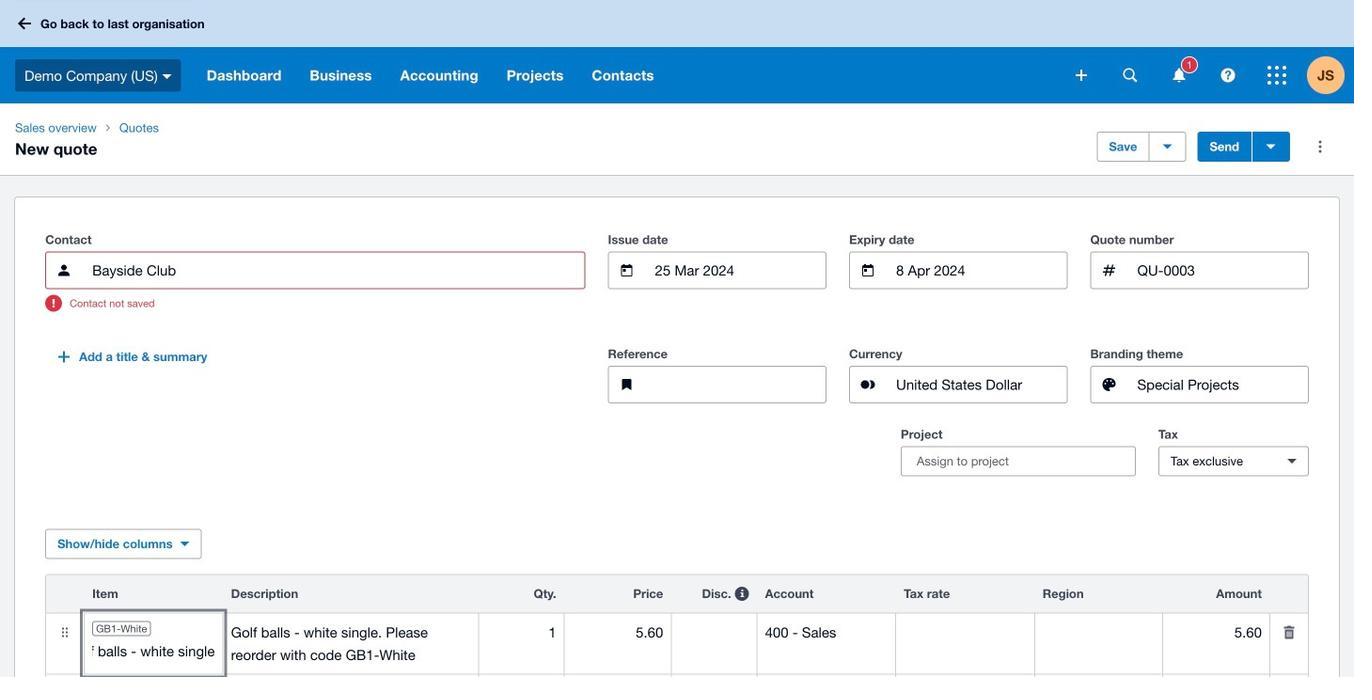 Task type: locate. For each thing, give the bounding box(es) containing it.
remove row image
[[1271, 614, 1308, 651]]

1 horizontal spatial svg image
[[1221, 68, 1235, 82]]

1 svg image from the left
[[1123, 68, 1138, 82]]

None text field
[[1136, 253, 1308, 288], [653, 367, 826, 403], [224, 614, 478, 674], [1136, 253, 1308, 288], [653, 367, 826, 403], [224, 614, 478, 674]]

svg image
[[18, 17, 31, 30], [1268, 66, 1287, 85], [1173, 68, 1186, 82], [1076, 70, 1087, 81], [162, 74, 172, 79]]

None field
[[90, 253, 585, 288], [653, 253, 826, 288], [894, 253, 1067, 288], [1136, 367, 1308, 403], [479, 614, 564, 651], [565, 614, 671, 651], [672, 614, 757, 651], [758, 614, 896, 651], [896, 614, 1034, 651], [1035, 614, 1163, 651], [1164, 614, 1270, 651], [85, 644, 223, 666], [90, 253, 585, 288], [653, 253, 826, 288], [894, 253, 1067, 288], [1136, 367, 1308, 403], [479, 614, 564, 651], [565, 614, 671, 651], [672, 614, 757, 651], [758, 614, 896, 651], [896, 614, 1034, 651], [1035, 614, 1163, 651], [1164, 614, 1270, 651], [85, 644, 223, 666]]

banner
[[0, 0, 1354, 103]]

svg image
[[1123, 68, 1138, 82], [1221, 68, 1235, 82]]

0 horizontal spatial svg image
[[1123, 68, 1138, 82]]



Task type: vqa. For each thing, say whether or not it's contained in the screenshot.
help
no



Task type: describe. For each thing, give the bounding box(es) containing it.
drag handle image
[[46, 614, 84, 651]]

line items element
[[45, 574, 1309, 677]]

drag handle image
[[46, 675, 84, 677]]

overflow menu image
[[1302, 128, 1339, 166]]

remove row image
[[1271, 675, 1308, 677]]

2 svg image from the left
[[1221, 68, 1235, 82]]



